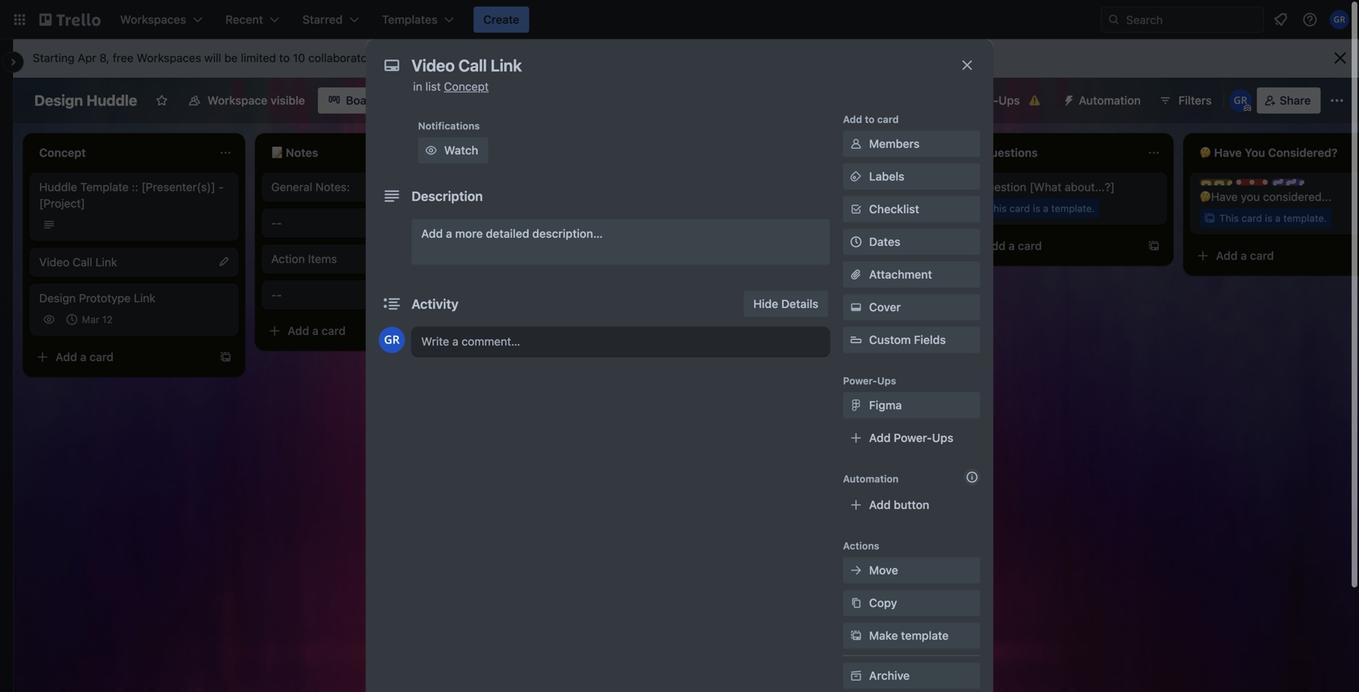 Task type: locate. For each thing, give the bounding box(es) containing it.
--
[[271, 216, 282, 230], [271, 288, 282, 302]]

link right the call
[[95, 255, 117, 269]]

sm image left cover
[[848, 299, 864, 316]]

0 horizontal spatial this card is a template.
[[755, 203, 863, 214]]

power- up figma
[[843, 375, 877, 387]]

design down starting
[[34, 92, 83, 109]]

1 -- from the top
[[271, 216, 282, 230]]

-- link
[[271, 215, 461, 231], [271, 287, 461, 303]]

automation left filters button
[[1079, 94, 1141, 107]]

1 horizontal spatial power-
[[894, 431, 932, 445]]

color: purple, title: none image
[[1272, 179, 1305, 186]]

more up list
[[417, 51, 444, 65]]

2 horizontal spatial ups
[[999, 94, 1020, 107]]

0 vertical spatial --
[[271, 216, 282, 230]]

sm image inside automation 'button'
[[1056, 87, 1079, 110]]

1 vertical spatial more
[[455, 227, 483, 240]]

workspace visible
[[208, 94, 305, 107]]

2 horizontal spatial template.
[[1284, 213, 1327, 224]]

Board name text field
[[26, 87, 145, 114]]

0 horizontal spatial power-
[[843, 375, 877, 387]]

design inside design prototype link link
[[39, 291, 76, 305]]

0 horizontal spatial power-ups
[[843, 375, 896, 387]]

color: yellow, title: none image
[[1200, 179, 1233, 186]]

0 horizontal spatial create from template… image
[[219, 351, 232, 364]]

visible
[[271, 94, 305, 107]]

greg robinson (gregrobinson96) image
[[1229, 89, 1252, 112], [379, 327, 405, 353]]

1 vertical spatial create from template… image
[[219, 351, 232, 364]]

template. down considered...
[[1284, 213, 1327, 224]]

show menu image
[[1329, 92, 1345, 109]]

0 vertical spatial automation
[[1079, 94, 1141, 107]]

items
[[308, 252, 337, 266]]

sm image down actions
[[848, 562, 864, 579]]

huddle inside the huddle template :: [presenter(s)] - [project]
[[39, 180, 77, 194]]

link for design prototype link
[[134, 291, 156, 305]]

ups
[[999, 94, 1020, 107], [877, 375, 896, 387], [932, 431, 954, 445]]

concept link
[[444, 80, 489, 93]]

filters button
[[1154, 87, 1217, 114]]

labels link
[[843, 163, 980, 190]]

archive link
[[843, 663, 980, 689]]

1 vertical spatial greg robinson (gregrobinson96) image
[[379, 327, 405, 353]]

add button button
[[843, 492, 980, 518]]

1 vertical spatial automation
[[843, 473, 899, 485]]

sm image inside archive link
[[848, 668, 864, 684]]

a down 🤔have you considered... link
[[1275, 213, 1281, 224]]

more left detailed
[[455, 227, 483, 240]]

1 horizontal spatial automation
[[1079, 94, 1141, 107]]

board link
[[318, 87, 388, 114]]

2 vertical spatial ups
[[932, 431, 954, 445]]

is down 🙋question [what about...?]
[[1033, 203, 1041, 214]]

notifications
[[418, 120, 480, 132]]

video call link
[[39, 255, 117, 269]]

1 vertical spatial power-ups
[[843, 375, 896, 387]]

🙋question [what about...?] link
[[968, 179, 1157, 195]]

to up members on the top
[[865, 114, 875, 125]]

notes:
[[315, 180, 350, 194]]

card
[[877, 114, 899, 125], [778, 203, 798, 214], [1010, 203, 1030, 214], [1242, 213, 1262, 224], [554, 239, 578, 253], [1018, 239, 1042, 253], [1250, 249, 1274, 262], [322, 324, 346, 338], [89, 350, 114, 364]]

0 vertical spatial power-
[[960, 94, 999, 107]]

link
[[95, 255, 117, 269], [134, 291, 156, 305]]

-- link down "action items" link
[[271, 287, 461, 303]]

power- down figma
[[894, 431, 932, 445]]

huddle up [project]
[[39, 180, 77, 194]]

create from template… image
[[451, 325, 464, 338], [219, 351, 232, 364]]

0 horizontal spatial greg robinson (gregrobinson96) image
[[379, 327, 405, 353]]

is down 🤔have you considered... at the top of page
[[1265, 213, 1273, 224]]

action
[[271, 252, 305, 266]]

this down 🤔have
[[1220, 213, 1239, 224]]

8,
[[99, 51, 110, 65]]

move link
[[843, 557, 980, 584]]

power-ups
[[960, 94, 1020, 107], [843, 375, 896, 387]]

huddle inside text field
[[86, 92, 137, 109]]

considered...
[[1263, 190, 1332, 204]]

0 notifications image
[[1271, 10, 1291, 29]]

is
[[801, 203, 808, 214], [1033, 203, 1041, 214], [1265, 213, 1273, 224]]

sm image left archive
[[848, 668, 864, 684]]

general notes: link
[[271, 179, 461, 195]]

1 horizontal spatial ups
[[932, 431, 954, 445]]

design for design huddle
[[34, 92, 83, 109]]

collaborators.
[[308, 51, 381, 65]]

-- up action on the left top of page
[[271, 216, 282, 230]]

video
[[39, 255, 69, 269]]

create button
[[474, 7, 529, 33]]

star or unstar board image
[[155, 94, 168, 107]]

sm image for members
[[848, 136, 864, 152]]

1 vertical spatial to
[[865, 114, 875, 125]]

starting apr 8, free workspaces will be limited to 10 collaborators. learn more about collaborator limits
[[33, 51, 574, 65]]

sm image left copy
[[848, 595, 864, 611]]

1 vertical spatial ups
[[877, 375, 896, 387]]

design down video
[[39, 291, 76, 305]]

add
[[843, 114, 862, 125], [421, 227, 443, 240], [520, 239, 541, 253], [984, 239, 1006, 253], [1216, 249, 1238, 262], [288, 324, 309, 338], [56, 350, 77, 364], [869, 431, 891, 445], [869, 498, 891, 512]]

1 vertical spatial -- link
[[271, 287, 461, 303]]

hide
[[753, 297, 778, 311]]

👎negative [i'm not sure about...]
[[736, 180, 911, 194]]

move
[[869, 564, 898, 577]]

1 horizontal spatial power-ups
[[960, 94, 1020, 107]]

call
[[73, 255, 92, 269]]

design prototype link link
[[39, 290, 229, 307]]

this card is a template. down [i'm on the right of page
[[755, 203, 863, 214]]

prototype
[[79, 291, 131, 305]]

🙋question
[[968, 180, 1027, 194]]

button
[[894, 498, 930, 512]]

copy link
[[843, 590, 980, 616]]

copy
[[869, 596, 897, 610]]

this down 👎negative
[[755, 203, 775, 214]]

automation
[[1079, 94, 1141, 107], [843, 473, 899, 485]]

huddle down 8,
[[86, 92, 137, 109]]

None text field
[[403, 51, 943, 80]]

sm image inside watch button
[[423, 142, 439, 159]]

0 horizontal spatial template.
[[819, 203, 863, 214]]

0 vertical spatial link
[[95, 255, 117, 269]]

link down video call link link
[[134, 291, 156, 305]]

sm image left watch at left
[[423, 142, 439, 159]]

0 horizontal spatial link
[[95, 255, 117, 269]]

1 vertical spatial link
[[134, 291, 156, 305]]

custom fields button
[[843, 332, 980, 348]]

0 horizontal spatial ups
[[877, 375, 896, 387]]

huddle
[[86, 92, 137, 109], [39, 180, 77, 194]]

1 horizontal spatial this card is a template.
[[987, 203, 1095, 214]]

in
[[413, 80, 422, 93]]

activity
[[412, 296, 459, 312]]

video call link link
[[39, 254, 229, 271]]

sm image inside move link
[[848, 562, 864, 579]]

sm image inside labels link
[[848, 168, 864, 185]]

sm image down add to card
[[848, 136, 864, 152]]

add button
[[869, 498, 930, 512]]

0 horizontal spatial automation
[[843, 473, 899, 485]]

1 vertical spatial power-
[[843, 375, 877, 387]]

this card is a template.
[[755, 203, 863, 214], [987, 203, 1095, 214], [1220, 213, 1327, 224]]

1 horizontal spatial to
[[865, 114, 875, 125]]

ups inside power-ups button
[[999, 94, 1020, 107]]

0 vertical spatial create from template… image
[[451, 325, 464, 338]]

-- link down general notes: 'link' on the top left of page
[[271, 215, 461, 231]]

this card is a template. down 🤔have you considered... link
[[1220, 213, 1327, 224]]

1 horizontal spatial template.
[[1051, 203, 1095, 214]]

1 vertical spatial huddle
[[39, 180, 77, 194]]

template. down the 🙋question [what about...?] link
[[1051, 203, 1095, 214]]

power- inside button
[[960, 94, 999, 107]]

a down description
[[446, 227, 452, 240]]

link for video call link
[[95, 255, 117, 269]]

1 horizontal spatial link
[[134, 291, 156, 305]]

Write a comment text field
[[412, 327, 830, 356]]

sm image inside members link
[[848, 136, 864, 152]]

sm image inside copy link
[[848, 595, 864, 611]]

👎negative
[[736, 180, 794, 194]]

add power-ups link
[[843, 425, 980, 451]]

a down mar 12 checkbox
[[80, 350, 86, 364]]

description…
[[532, 227, 603, 240]]

figma
[[869, 398, 902, 412]]

a down you
[[1241, 249, 1247, 262]]

-- down action on the left top of page
[[271, 288, 282, 302]]

automation inside 'button'
[[1079, 94, 1141, 107]]

sm image
[[1056, 87, 1079, 110], [848, 136, 864, 152], [848, 168, 864, 185], [848, 299, 864, 316], [848, 397, 864, 414], [848, 628, 864, 644]]

dates button
[[843, 229, 980, 255]]

this down 🙋question in the top right of the page
[[987, 203, 1007, 214]]

design prototype link
[[39, 291, 156, 305]]

concept
[[444, 80, 489, 93]]

will
[[204, 51, 221, 65]]

1 vertical spatial --
[[271, 288, 282, 302]]

add a more detailed description… link
[[412, 219, 830, 265]]

sm image inside make template link
[[848, 628, 864, 644]]

0 vertical spatial design
[[34, 92, 83, 109]]

0 vertical spatial ups
[[999, 94, 1020, 107]]

sm image right not
[[848, 168, 864, 185]]

sm image right power-ups button
[[1056, 87, 1079, 110]]

is down [i'm on the right of page
[[801, 203, 808, 214]]

sm image
[[423, 142, 439, 159], [848, 562, 864, 579], [848, 595, 864, 611], [848, 668, 864, 684]]

0 vertical spatial to
[[279, 51, 290, 65]]

cover link
[[843, 294, 980, 320]]

sm image inside cover link
[[848, 299, 864, 316]]

0 vertical spatial greg robinson (gregrobinson96) image
[[1229, 89, 1252, 112]]

0 horizontal spatial huddle
[[39, 180, 77, 194]]

sm image for watch
[[423, 142, 439, 159]]

2 -- link from the top
[[271, 287, 461, 303]]

0 vertical spatial more
[[417, 51, 444, 65]]

sm image left make
[[848, 628, 864, 644]]

2 horizontal spatial this card is a template.
[[1220, 213, 1327, 224]]

10
[[293, 51, 305, 65]]

to left 10
[[279, 51, 290, 65]]

0 vertical spatial huddle
[[86, 92, 137, 109]]

limited
[[241, 51, 276, 65]]

limits
[[547, 51, 574, 65]]

sm image for make template
[[848, 628, 864, 644]]

1 vertical spatial design
[[39, 291, 76, 305]]

2 -- from the top
[[271, 288, 282, 302]]

members
[[869, 137, 920, 150]]

sm image left figma
[[848, 397, 864, 414]]

power- up members link
[[960, 94, 999, 107]]

template. down 👎negative [i'm not sure about...] link
[[819, 203, 863, 214]]

design inside design huddle text field
[[34, 92, 83, 109]]

make template link
[[843, 623, 980, 649]]

primary element
[[0, 0, 1359, 39]]

add power-ups
[[869, 431, 954, 445]]

create from template… image
[[1148, 239, 1161, 253]]

search image
[[1108, 13, 1121, 26]]

this card is a template. down 🙋question [what about...?]
[[987, 203, 1095, 214]]

0 vertical spatial power-ups
[[960, 94, 1020, 107]]

2 vertical spatial power-
[[894, 431, 932, 445]]

custom fields
[[869, 333, 946, 347]]

1 horizontal spatial huddle
[[86, 92, 137, 109]]

a
[[811, 203, 817, 214], [1043, 203, 1049, 214], [1275, 213, 1281, 224], [446, 227, 452, 240], [544, 239, 551, 253], [1009, 239, 1015, 253], [1241, 249, 1247, 262], [312, 324, 319, 338], [80, 350, 86, 364]]

2 horizontal spatial power-
[[960, 94, 999, 107]]

a down [i'm on the right of page
[[811, 203, 817, 214]]

0 vertical spatial -- link
[[271, 215, 461, 231]]

automation up add button
[[843, 473, 899, 485]]

add a more detailed description…
[[421, 227, 603, 240]]



Task type: describe. For each thing, give the bounding box(es) containing it.
-- for first -- link from the bottom of the page
[[271, 288, 282, 302]]

general
[[271, 180, 312, 194]]

general notes:
[[271, 180, 350, 194]]

edit card image
[[217, 255, 231, 268]]

detailed
[[486, 227, 529, 240]]

-- for second -- link from the bottom
[[271, 216, 282, 230]]

1 horizontal spatial greg robinson (gregrobinson96) image
[[1229, 89, 1252, 112]]

0 horizontal spatial to
[[279, 51, 290, 65]]

0 horizontal spatial is
[[801, 203, 808, 214]]

sm image for archive
[[848, 668, 864, 684]]

12
[[102, 314, 113, 325]]

add to card
[[843, 114, 899, 125]]

checklist button
[[843, 196, 980, 222]]

0 horizontal spatial this
[[755, 203, 775, 214]]

Mar 12 checkbox
[[62, 310, 118, 329]]

template
[[901, 629, 949, 642]]

about...?]
[[1065, 180, 1115, 194]]

🙋question [what about...?]
[[968, 180, 1115, 194]]

action items
[[271, 252, 337, 266]]

make
[[869, 629, 898, 642]]

greg robinson (gregrobinson96) image
[[1330, 10, 1350, 29]]

[project]
[[39, 197, 85, 210]]

action items link
[[271, 251, 461, 267]]

in list concept
[[413, 80, 489, 93]]

a down 🙋question in the top right of the page
[[1009, 239, 1015, 253]]

you
[[1241, 190, 1260, 204]]

mar 12
[[82, 314, 113, 325]]

attachment button
[[843, 262, 980, 288]]

apr
[[78, 51, 96, 65]]

be
[[224, 51, 238, 65]]

labels
[[869, 170, 905, 183]]

design huddle
[[34, 92, 137, 109]]

sm image for move
[[848, 562, 864, 579]]

learn
[[384, 51, 413, 65]]

dates
[[869, 235, 901, 248]]

create
[[483, 13, 519, 26]]

a down [what
[[1043, 203, 1049, 214]]

[i'm
[[797, 180, 817, 194]]

custom
[[869, 333, 911, 347]]

free
[[113, 51, 134, 65]]

hide details link
[[744, 291, 828, 317]]

1 horizontal spatial is
[[1033, 203, 1041, 214]]

👎negative [i'm not sure about...] link
[[736, 179, 925, 195]]

🤔have
[[1200, 190, 1238, 204]]

add inside button
[[869, 498, 891, 512]]

filters
[[1179, 94, 1212, 107]]

template
[[80, 180, 129, 194]]

1 -- link from the top
[[271, 215, 461, 231]]

2 horizontal spatial is
[[1265, 213, 1273, 224]]

2 horizontal spatial this
[[1220, 213, 1239, 224]]

sm image for cover
[[848, 299, 864, 316]]

- inside the huddle template :: [presenter(s)] - [project]
[[218, 180, 224, 194]]

archive
[[869, 669, 910, 683]]

workspace visible button
[[178, 87, 315, 114]]

not
[[820, 180, 838, 194]]

members link
[[843, 131, 980, 157]]

1 horizontal spatial create from template… image
[[451, 325, 464, 338]]

automation button
[[1056, 87, 1151, 114]]

make template
[[869, 629, 949, 642]]

design for design prototype link
[[39, 291, 76, 305]]

power-ups button
[[928, 87, 1053, 114]]

Search field
[[1121, 7, 1264, 32]]

::
[[132, 180, 138, 194]]

sure
[[841, 180, 864, 194]]

sm image for labels
[[848, 168, 864, 185]]

board
[[346, 94, 378, 107]]

list
[[426, 80, 441, 93]]

fields
[[914, 333, 946, 347]]

about
[[447, 51, 477, 65]]

ups inside add power-ups link
[[932, 431, 954, 445]]

huddle template :: [presenter(s)] - [project] link
[[39, 179, 229, 212]]

details
[[781, 297, 819, 311]]

mar
[[82, 314, 99, 325]]

1 horizontal spatial more
[[455, 227, 483, 240]]

actions
[[843, 540, 880, 552]]

[what
[[1030, 180, 1062, 194]]

share
[[1280, 94, 1311, 107]]

1 horizontal spatial this
[[987, 203, 1007, 214]]

watch
[[444, 143, 478, 157]]

attachment
[[869, 268, 932, 281]]

[presenter(s)]
[[141, 180, 215, 194]]

0 horizontal spatial more
[[417, 51, 444, 65]]

sm image for copy
[[848, 595, 864, 611]]

color: red, title: none image
[[1236, 179, 1269, 186]]

sm image for figma
[[848, 397, 864, 414]]

a right detailed
[[544, 239, 551, 253]]

sm image for automation
[[1056, 87, 1079, 110]]

share button
[[1257, 87, 1321, 114]]

checklist
[[869, 202, 919, 216]]

hide details
[[753, 297, 819, 311]]

open information menu image
[[1302, 11, 1318, 28]]

description
[[412, 188, 483, 204]]

power-ups inside power-ups button
[[960, 94, 1020, 107]]

starting
[[33, 51, 75, 65]]

about...]
[[867, 180, 911, 194]]

cover
[[869, 300, 901, 314]]

watch button
[[418, 137, 488, 163]]

a down items
[[312, 324, 319, 338]]

collaborator
[[480, 51, 543, 65]]

workspace
[[208, 94, 268, 107]]

huddle template :: [presenter(s)] - [project]
[[39, 180, 224, 210]]



Task type: vqa. For each thing, say whether or not it's contained in the screenshot.
the Copy
yes



